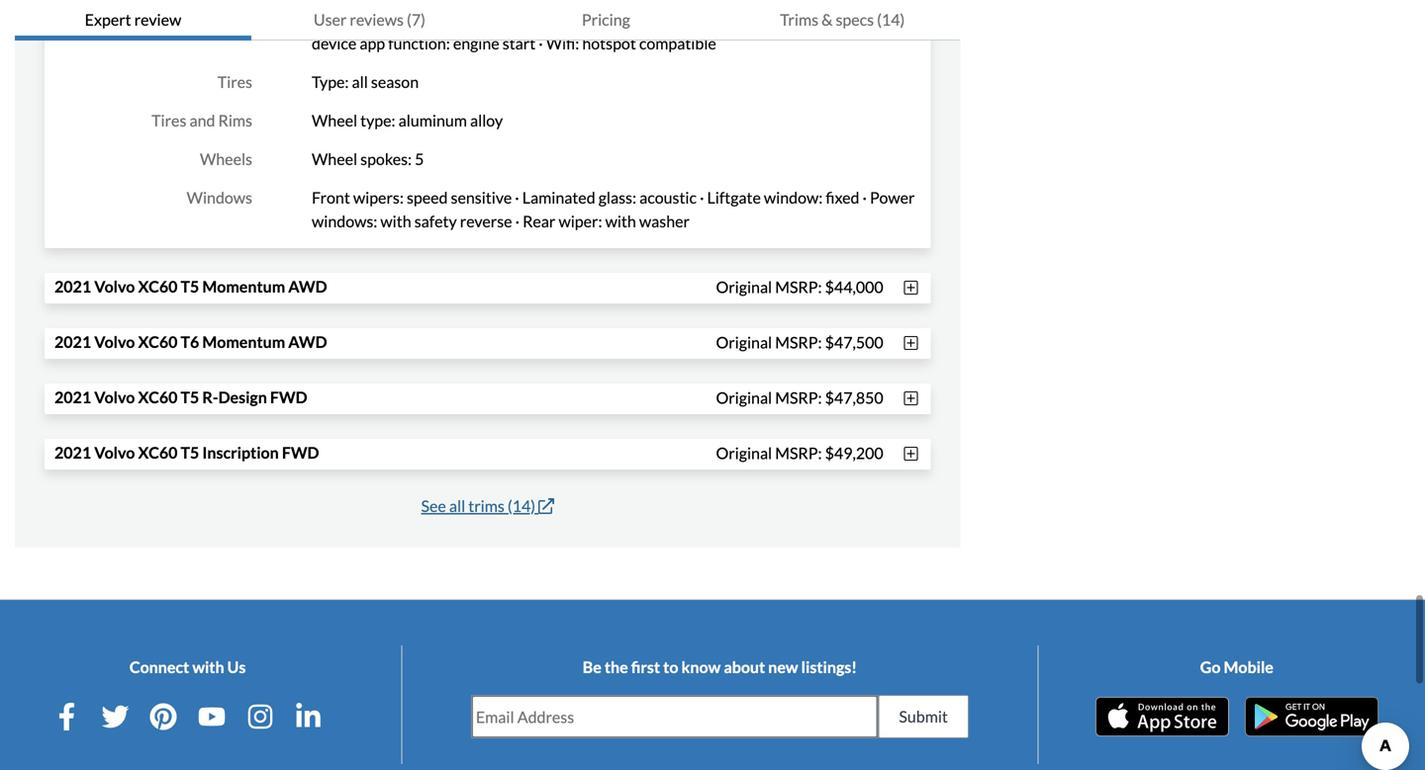Task type: describe. For each thing, give the bounding box(es) containing it.
· right sensitive
[[515, 188, 519, 207]]

facebook image
[[53, 704, 81, 731]]

5
[[415, 149, 424, 169]]

linkedin image
[[295, 704, 322, 731]]

wheel for wheel spokes: 5
[[312, 149, 357, 169]]

alloy
[[470, 111, 503, 130]]

sensitive
[[451, 188, 512, 207]]

know
[[681, 658, 721, 677]]

expert review tab
[[15, 0, 251, 41]]

(14) for see all trims (14)
[[508, 497, 536, 516]]

tires and rims
[[151, 111, 252, 130]]

plus square image for $47,500
[[901, 336, 921, 351]]

2021 for 2021 volvo xc60 t5 momentum awd
[[54, 277, 91, 296]]

see all trims (14) link
[[421, 497, 554, 516]]

reviews
[[350, 10, 404, 29]]

wheel for wheel type: aluminum alloy
[[312, 111, 357, 130]]

0 horizontal spatial with
[[192, 658, 224, 677]]

season
[[371, 72, 419, 92]]

volvo for 2021 volvo xc60 t5 momentum awd
[[94, 277, 135, 296]]

wiper:
[[559, 212, 602, 231]]

xc60 for 2021 volvo xc60 t5 momentum awd
[[138, 277, 178, 296]]

power
[[870, 188, 915, 207]]

msrp: for $44,000
[[775, 277, 822, 297]]

liftgate
[[707, 188, 761, 207]]

spokes:
[[360, 149, 412, 169]]

trims
[[468, 497, 505, 516]]

wheels
[[200, 149, 252, 169]]

safety
[[414, 212, 457, 231]]

trims
[[780, 10, 818, 29]]

$47,850
[[825, 388, 883, 408]]

original msrp: $47,500
[[716, 333, 883, 352]]

t5 for r-
[[181, 388, 199, 407]]

front wipers: speed sensitive · laminated glass: acoustic · liftgate window: fixed · power windows: with safety reverse · rear wiper: with washer
[[312, 188, 915, 231]]

tab list containing expert review
[[15, 0, 961, 41]]

msrp: for $49,200
[[775, 444, 822, 463]]

pricing
[[582, 10, 630, 29]]

expert
[[85, 10, 131, 29]]

type: all season
[[312, 72, 419, 92]]

connect
[[129, 658, 189, 677]]

t5 for inscription
[[181, 443, 199, 463]]

· left rear
[[515, 212, 520, 231]]

original for original msrp: $44,000
[[716, 277, 772, 297]]

msrp: for $47,850
[[775, 388, 822, 408]]

us
[[227, 658, 246, 677]]

youtube image
[[198, 704, 226, 731]]

external link image
[[539, 499, 554, 515]]

2021 volvo xc60 t5 inscription fwd
[[54, 443, 319, 463]]

2 horizontal spatial with
[[605, 212, 636, 231]]

pinterest image
[[150, 704, 177, 731]]

original for original msrp: $47,500
[[716, 333, 772, 352]]

to
[[663, 658, 678, 677]]

reverse
[[460, 212, 512, 231]]

trims & specs (14) tab
[[724, 0, 961, 41]]

pricing tab
[[488, 0, 724, 41]]

type:
[[312, 72, 349, 92]]

plus square image for $47,850
[[901, 391, 921, 407]]

get it on google play image
[[1245, 698, 1378, 737]]

tires for tires
[[217, 72, 252, 92]]

user reviews (7) tab
[[251, 0, 488, 41]]

review
[[134, 10, 181, 29]]

specs
[[836, 10, 874, 29]]

2021 volvo xc60 t6 momentum awd
[[54, 333, 327, 352]]

glass:
[[598, 188, 636, 207]]

about
[[724, 658, 765, 677]]

laminated
[[522, 188, 595, 207]]

2021 volvo xc60 t5 momentum awd
[[54, 277, 327, 296]]

volvo for 2021 volvo xc60 t5 r-design fwd
[[94, 388, 135, 407]]

t6
[[181, 333, 199, 352]]

and
[[190, 111, 215, 130]]

submit button
[[878, 696, 969, 739]]



Task type: locate. For each thing, give the bounding box(es) containing it.
volvo up 2021 volvo xc60 t5 inscription fwd at left
[[94, 388, 135, 407]]

msrp:
[[775, 277, 822, 297], [775, 333, 822, 352], [775, 388, 822, 408], [775, 444, 822, 463]]

design
[[218, 388, 267, 407]]

0 vertical spatial awd
[[288, 277, 327, 296]]

3 2021 from the top
[[54, 388, 91, 407]]

original for original msrp: $47,850
[[716, 388, 772, 408]]

0 vertical spatial momentum
[[202, 277, 285, 296]]

0 vertical spatial tires
[[217, 72, 252, 92]]

see
[[421, 497, 446, 516]]

original down original msrp: $47,500
[[716, 388, 772, 408]]

4 msrp: from the top
[[775, 444, 822, 463]]

1 vertical spatial momentum
[[202, 333, 285, 352]]

plus square image right $44,000
[[901, 280, 921, 296]]

all right type:
[[352, 72, 368, 92]]

1 volvo from the top
[[94, 277, 135, 296]]

download on the app store image
[[1095, 698, 1229, 737]]

0 vertical spatial wheel
[[312, 111, 357, 130]]

$44,000
[[825, 277, 883, 297]]

original msrp: $49,200
[[716, 444, 883, 463]]

·
[[515, 188, 519, 207], [700, 188, 704, 207], [863, 188, 867, 207], [515, 212, 520, 231]]

1 horizontal spatial tires
[[217, 72, 252, 92]]

tires left and
[[151, 111, 186, 130]]

2 msrp: from the top
[[775, 333, 822, 352]]

be
[[583, 658, 601, 677]]

xc60 left r-
[[138, 388, 178, 407]]

0 vertical spatial plus square image
[[901, 336, 921, 351]]

1 awd from the top
[[288, 277, 327, 296]]

3 t5 from the top
[[181, 443, 199, 463]]

go mobile
[[1200, 658, 1274, 677]]

t5 left r-
[[181, 388, 199, 407]]

xc60 left t6
[[138, 333, 178, 352]]

1 momentum from the top
[[202, 277, 285, 296]]

all
[[352, 72, 368, 92], [449, 497, 465, 516]]

2021
[[54, 277, 91, 296], [54, 333, 91, 352], [54, 388, 91, 407], [54, 443, 91, 463]]

original
[[716, 277, 772, 297], [716, 333, 772, 352], [716, 388, 772, 408], [716, 444, 772, 463]]

connect with us
[[129, 658, 246, 677]]

2 original from the top
[[716, 333, 772, 352]]

0 horizontal spatial (14)
[[508, 497, 536, 516]]

all right see
[[449, 497, 465, 516]]

xc60 down 2021 volvo xc60 t5 r-design fwd
[[138, 443, 178, 463]]

Email Address email field
[[472, 697, 877, 738]]

1 vertical spatial (14)
[[508, 497, 536, 516]]

awd
[[288, 277, 327, 296], [288, 333, 327, 352]]

$49,200
[[825, 444, 883, 463]]

1 t5 from the top
[[181, 277, 199, 296]]

acoustic
[[639, 188, 697, 207]]

expert review
[[85, 10, 181, 29]]

xc60
[[138, 277, 178, 296], [138, 333, 178, 352], [138, 388, 178, 407], [138, 443, 178, 463]]

volvo down 2021 volvo xc60 t5 r-design fwd
[[94, 443, 135, 463]]

new
[[768, 658, 798, 677]]

$47,500
[[825, 333, 883, 352]]

momentum for t5
[[202, 277, 285, 296]]

2 awd from the top
[[288, 333, 327, 352]]

type:
[[360, 111, 395, 130]]

1 vertical spatial tires
[[151, 111, 186, 130]]

inscription
[[202, 443, 279, 463]]

with
[[380, 212, 411, 231], [605, 212, 636, 231], [192, 658, 224, 677]]

windows:
[[312, 212, 377, 231]]

1 wheel from the top
[[312, 111, 357, 130]]

washer
[[639, 212, 690, 231]]

2 vertical spatial t5
[[181, 443, 199, 463]]

4 2021 from the top
[[54, 443, 91, 463]]

original msrp: $47,850
[[716, 388, 883, 408]]

with down the wipers: at the top of the page
[[380, 212, 411, 231]]

plus square image right $47,850
[[901, 391, 921, 407]]

0 vertical spatial t5
[[181, 277, 199, 296]]

2 momentum from the top
[[202, 333, 285, 352]]

trims & specs (14)
[[780, 10, 905, 29]]

2021 for 2021 volvo xc60 t5 inscription fwd
[[54, 443, 91, 463]]

&
[[822, 10, 833, 29]]

plus square image for $44,000
[[901, 280, 921, 296]]

wipers:
[[353, 188, 404, 207]]

fwd
[[270, 388, 307, 407], [282, 443, 319, 463]]

msrp: down original msrp: $47,850
[[775, 444, 822, 463]]

tires
[[217, 72, 252, 92], [151, 111, 186, 130]]

volvo
[[94, 277, 135, 296], [94, 333, 135, 352], [94, 388, 135, 407], [94, 443, 135, 463]]

volvo left t6
[[94, 333, 135, 352]]

2021 for 2021 volvo xc60 t5 r-design fwd
[[54, 388, 91, 407]]

fixed
[[826, 188, 859, 207]]

msrp: down original msrp: $47,500
[[775, 388, 822, 408]]

see all trims (14)
[[421, 497, 536, 516]]

rear
[[523, 212, 556, 231]]

(14) left external link image
[[508, 497, 536, 516]]

2021 for 2021 volvo xc60 t6 momentum awd
[[54, 333, 91, 352]]

(14) inside tab
[[877, 10, 905, 29]]

r-
[[202, 388, 218, 407]]

original up original msrp: $47,850
[[716, 333, 772, 352]]

1 vertical spatial wheel
[[312, 149, 357, 169]]

plus square image
[[901, 336, 921, 351], [901, 391, 921, 407]]

1 vertical spatial t5
[[181, 388, 199, 407]]

xc60 for 2021 volvo xc60 t5 inscription fwd
[[138, 443, 178, 463]]

0 vertical spatial (14)
[[877, 10, 905, 29]]

instagram image
[[246, 704, 274, 731]]

momentum for t6
[[202, 333, 285, 352]]

tires for tires and rims
[[151, 111, 186, 130]]

wheel spokes: 5
[[312, 149, 424, 169]]

2 plus square image from the top
[[901, 391, 921, 407]]

fwd right inscription
[[282, 443, 319, 463]]

1 vertical spatial awd
[[288, 333, 327, 352]]

xc60 for 2021 volvo xc60 t5 r-design fwd
[[138, 388, 178, 407]]

aluminum
[[398, 111, 467, 130]]

plus square image right $47,500
[[901, 336, 921, 351]]

window:
[[764, 188, 823, 207]]

momentum right t6
[[202, 333, 285, 352]]

front
[[312, 188, 350, 207]]

tab list
[[15, 0, 961, 41]]

· left liftgate
[[700, 188, 704, 207]]

user
[[314, 10, 347, 29]]

1 vertical spatial all
[[449, 497, 465, 516]]

user reviews (7)
[[314, 10, 425, 29]]

momentum up '2021 volvo xc60 t6 momentum awd'
[[202, 277, 285, 296]]

wheel
[[312, 111, 357, 130], [312, 149, 357, 169]]

volvo for 2021 volvo xc60 t5 inscription fwd
[[94, 443, 135, 463]]

t5
[[181, 277, 199, 296], [181, 388, 199, 407], [181, 443, 199, 463]]

4 volvo from the top
[[94, 443, 135, 463]]

3 xc60 from the top
[[138, 388, 178, 407]]

wheel type: aluminum alloy
[[312, 111, 503, 130]]

1 msrp: from the top
[[775, 277, 822, 297]]

windows
[[187, 188, 252, 207]]

0 horizontal spatial all
[[352, 72, 368, 92]]

3 msrp: from the top
[[775, 388, 822, 408]]

(14) right specs
[[877, 10, 905, 29]]

original for original msrp: $49,200
[[716, 444, 772, 463]]

rims
[[218, 111, 252, 130]]

3 volvo from the top
[[94, 388, 135, 407]]

awd for 2021 volvo xc60 t6 momentum awd
[[288, 333, 327, 352]]

plus square image right the $49,200
[[901, 446, 921, 462]]

1 2021 from the top
[[54, 277, 91, 296]]

t5 up t6
[[181, 277, 199, 296]]

2 t5 from the top
[[181, 388, 199, 407]]

with down glass:
[[605, 212, 636, 231]]

(14)
[[877, 10, 905, 29], [508, 497, 536, 516]]

volvo up '2021 volvo xc60 t6 momentum awd'
[[94, 277, 135, 296]]

volvo for 2021 volvo xc60 t6 momentum awd
[[94, 333, 135, 352]]

· right fixed
[[863, 188, 867, 207]]

awd for 2021 volvo xc60 t5 momentum awd
[[288, 277, 327, 296]]

3 original from the top
[[716, 388, 772, 408]]

1 plus square image from the top
[[901, 336, 921, 351]]

0 horizontal spatial tires
[[151, 111, 186, 130]]

plus square image for $49,200
[[901, 446, 921, 462]]

wheel down type:
[[312, 111, 357, 130]]

2 plus square image from the top
[[901, 446, 921, 462]]

1 vertical spatial plus square image
[[901, 391, 921, 407]]

1 horizontal spatial all
[[449, 497, 465, 516]]

1 horizontal spatial with
[[380, 212, 411, 231]]

2 volvo from the top
[[94, 333, 135, 352]]

4 xc60 from the top
[[138, 443, 178, 463]]

speed
[[407, 188, 448, 207]]

be the first to know about new listings!
[[583, 658, 857, 677]]

0 vertical spatial all
[[352, 72, 368, 92]]

1 plus square image from the top
[[901, 280, 921, 296]]

0 vertical spatial fwd
[[270, 388, 307, 407]]

msrp: up original msrp: $47,850
[[775, 333, 822, 352]]

wheel up front
[[312, 149, 357, 169]]

1 original from the top
[[716, 277, 772, 297]]

listings!
[[801, 658, 857, 677]]

first
[[631, 658, 660, 677]]

the
[[605, 658, 628, 677]]

4 original from the top
[[716, 444, 772, 463]]

2021 volvo xc60 t5 r-design fwd
[[54, 388, 307, 407]]

t5 for momentum
[[181, 277, 199, 296]]

1 horizontal spatial (14)
[[877, 10, 905, 29]]

twitter image
[[101, 704, 129, 731]]

momentum
[[202, 277, 285, 296], [202, 333, 285, 352]]

msrp: up original msrp: $47,500
[[775, 277, 822, 297]]

1 xc60 from the top
[[138, 277, 178, 296]]

0 vertical spatial plus square image
[[901, 280, 921, 296]]

original up original msrp: $47,500
[[716, 277, 772, 297]]

1 vertical spatial plus square image
[[901, 446, 921, 462]]

1 vertical spatial fwd
[[282, 443, 319, 463]]

t5 left inscription
[[181, 443, 199, 463]]

all for type:
[[352, 72, 368, 92]]

submit
[[899, 708, 948, 727]]

fwd right design
[[270, 388, 307, 407]]

2 2021 from the top
[[54, 333, 91, 352]]

go
[[1200, 658, 1221, 677]]

plus square image
[[901, 280, 921, 296], [901, 446, 921, 462]]

original msrp: $44,000
[[716, 277, 883, 297]]

with left us
[[192, 658, 224, 677]]

tires up rims on the left top
[[217, 72, 252, 92]]

xc60 for 2021 volvo xc60 t6 momentum awd
[[138, 333, 178, 352]]

original down original msrp: $47,850
[[716, 444, 772, 463]]

(14) for trims & specs (14)
[[877, 10, 905, 29]]

2 wheel from the top
[[312, 149, 357, 169]]

msrp: for $47,500
[[775, 333, 822, 352]]

(7)
[[407, 10, 425, 29]]

all for see
[[449, 497, 465, 516]]

2 xc60 from the top
[[138, 333, 178, 352]]

mobile
[[1224, 658, 1274, 677]]

xc60 up '2021 volvo xc60 t6 momentum awd'
[[138, 277, 178, 296]]



Task type: vqa. For each thing, say whether or not it's contained in the screenshot.
'Honestly,'
no



